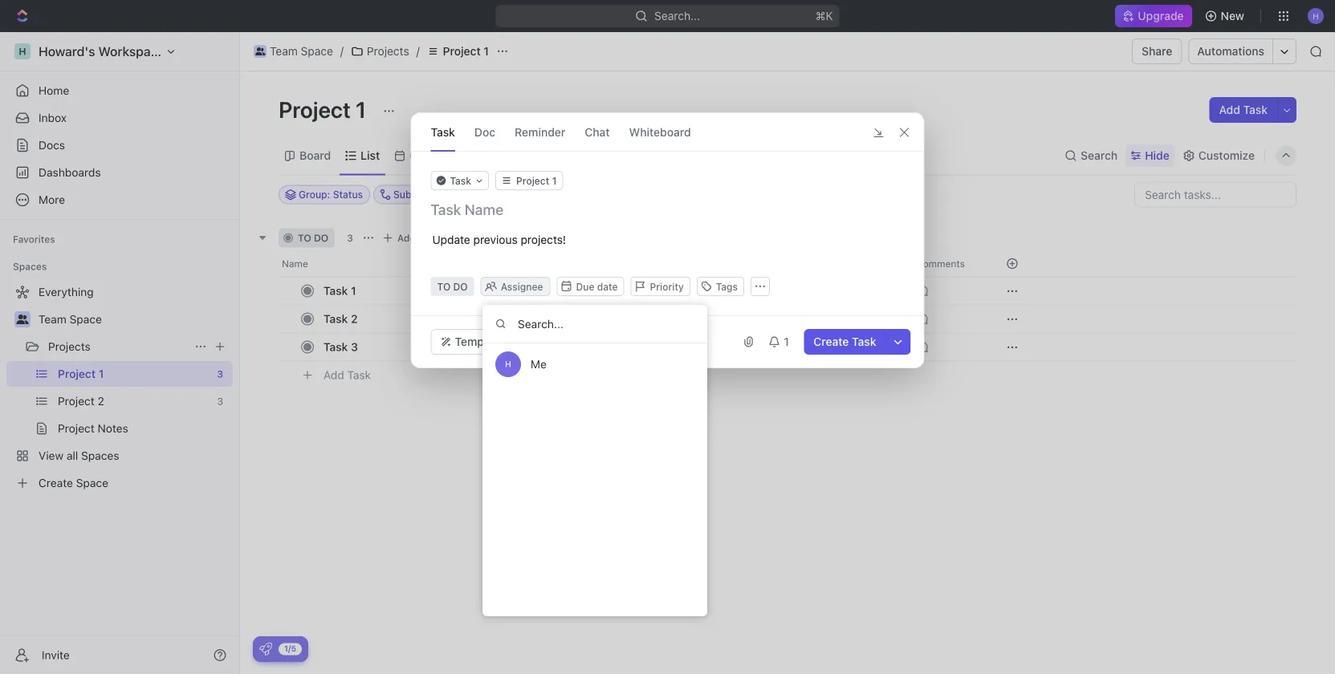 Task type: locate. For each thing, give the bounding box(es) containing it.
add down task 3 at left
[[324, 369, 344, 382]]

team space right user group image
[[39, 313, 102, 326]]

add task button up customize
[[1210, 97, 1277, 123]]

1 vertical spatial projects
[[48, 340, 91, 353]]

2 vertical spatial add task
[[324, 369, 371, 382]]

Search... text field
[[483, 305, 707, 344]]

0 vertical spatial team space
[[270, 45, 333, 58]]

table
[[546, 149, 575, 162]]

2 vertical spatial 1
[[351, 284, 356, 297]]

space inside tree
[[70, 313, 102, 326]]

create task button
[[804, 329, 886, 355]]

0 vertical spatial project 1
[[443, 45, 489, 58]]

add
[[1219, 103, 1240, 116], [397, 232, 416, 244], [324, 369, 344, 382]]

0 vertical spatial space
[[301, 45, 333, 58]]

1 horizontal spatial team space
[[270, 45, 333, 58]]

task 3
[[324, 340, 358, 354]]

1 horizontal spatial /
[[416, 45, 420, 58]]

inbox
[[39, 111, 67, 124]]

reminder
[[515, 125, 566, 139]]

add for topmost add task button
[[1219, 103, 1240, 116]]

add task up ‎task 1 link
[[397, 232, 440, 244]]

1 vertical spatial add task
[[397, 232, 440, 244]]

task inside button
[[852, 335, 876, 348]]

3 down 2
[[351, 340, 358, 354]]

task down the ‎task 2 on the top of the page
[[324, 340, 348, 354]]

0 vertical spatial project
[[443, 45, 481, 58]]

‎task left 2
[[324, 312, 348, 326]]

projects link
[[347, 42, 413, 61], [48, 334, 188, 360]]

team space right user group icon on the left top of page
[[270, 45, 333, 58]]

calendar
[[410, 149, 457, 162]]

team right user group icon on the left top of page
[[270, 45, 298, 58]]

team space link inside tree
[[39, 307, 230, 332]]

team right user group image
[[39, 313, 66, 326]]

1 horizontal spatial add task
[[397, 232, 440, 244]]

add up customize
[[1219, 103, 1240, 116]]

1 vertical spatial projects link
[[48, 334, 188, 360]]

1 / from the left
[[340, 45, 344, 58]]

3
[[347, 232, 353, 244], [351, 340, 358, 354]]

user group image
[[16, 315, 29, 324]]

0 horizontal spatial team
[[39, 313, 66, 326]]

0 vertical spatial projects
[[367, 45, 409, 58]]

favorites
[[13, 234, 55, 245]]

0 vertical spatial team
[[270, 45, 298, 58]]

board link
[[296, 145, 331, 167]]

/
[[340, 45, 344, 58], [416, 45, 420, 58]]

list link
[[357, 145, 380, 167]]

tree
[[6, 279, 233, 496]]

team inside tree
[[39, 313, 66, 326]]

invite
[[42, 649, 70, 662]]

share button
[[1132, 39, 1182, 64]]

1 vertical spatial project
[[279, 96, 351, 122]]

task
[[1243, 103, 1268, 116], [431, 125, 455, 139], [418, 232, 440, 244], [852, 335, 876, 348], [324, 340, 348, 354], [347, 369, 371, 382]]

1 horizontal spatial project 1
[[443, 45, 489, 58]]

upgrade
[[1138, 9, 1184, 22]]

0 horizontal spatial team space
[[39, 313, 102, 326]]

add task up customize
[[1219, 103, 1268, 116]]

1 vertical spatial team space link
[[39, 307, 230, 332]]

1/5
[[284, 644, 296, 654]]

project
[[443, 45, 481, 58], [279, 96, 351, 122]]

1 horizontal spatial projects link
[[347, 42, 413, 61]]

project 1
[[443, 45, 489, 58], [279, 96, 371, 122]]

add left update
[[397, 232, 416, 244]]

projects!
[[521, 233, 566, 246]]

task button
[[431, 113, 455, 151]]

me
[[531, 358, 547, 371]]

1 horizontal spatial space
[[301, 45, 333, 58]]

2 / from the left
[[416, 45, 420, 58]]

0 horizontal spatial projects
[[48, 340, 91, 353]]

1 vertical spatial 3
[[351, 340, 358, 354]]

1
[[484, 45, 489, 58], [356, 96, 366, 122], [351, 284, 356, 297]]

add task button
[[1210, 97, 1277, 123], [378, 228, 446, 248], [316, 366, 377, 385]]

1 vertical spatial ‎task
[[324, 312, 348, 326]]

1 vertical spatial team
[[39, 313, 66, 326]]

2
[[351, 312, 358, 326]]

inbox link
[[6, 105, 233, 131]]

add task down task 3 at left
[[324, 369, 371, 382]]

1 vertical spatial add
[[397, 232, 416, 244]]

space right user group icon on the left top of page
[[301, 45, 333, 58]]

3 right do
[[347, 232, 353, 244]]

0 horizontal spatial add
[[324, 369, 344, 382]]

team space
[[270, 45, 333, 58], [39, 313, 102, 326]]

task up customize
[[1243, 103, 1268, 116]]

0 vertical spatial add task
[[1219, 103, 1268, 116]]

2 vertical spatial add
[[324, 369, 344, 382]]

task down task 3 at left
[[347, 369, 371, 382]]

1 vertical spatial space
[[70, 313, 102, 326]]

0 horizontal spatial team space link
[[39, 307, 230, 332]]

space
[[301, 45, 333, 58], [70, 313, 102, 326]]

2 vertical spatial add task button
[[316, 366, 377, 385]]

dialog
[[411, 112, 925, 369]]

space right user group image
[[70, 313, 102, 326]]

tree containing team space
[[6, 279, 233, 496]]

2 horizontal spatial add task
[[1219, 103, 1268, 116]]

0 vertical spatial ‎task
[[324, 284, 348, 297]]

automations button
[[1189, 39, 1273, 63]]

1 vertical spatial team space
[[39, 313, 102, 326]]

favorites button
[[6, 230, 62, 249]]

1 horizontal spatial team
[[270, 45, 298, 58]]

0 vertical spatial team space link
[[250, 42, 337, 61]]

0 horizontal spatial space
[[70, 313, 102, 326]]

1 horizontal spatial team space link
[[250, 42, 337, 61]]

add task button down task 3 at left
[[316, 366, 377, 385]]

1 vertical spatial project 1
[[279, 96, 371, 122]]

2 ‎task from the top
[[324, 312, 348, 326]]

‎task
[[324, 284, 348, 297], [324, 312, 348, 326]]

team space link
[[250, 42, 337, 61], [39, 307, 230, 332]]

1 ‎task from the top
[[324, 284, 348, 297]]

project 1 link
[[423, 42, 493, 61]]

h
[[505, 360, 511, 369]]

0 horizontal spatial /
[[340, 45, 344, 58]]

update
[[432, 233, 470, 246]]

1 horizontal spatial project
[[443, 45, 481, 58]]

assignee button
[[482, 280, 549, 293]]

0 vertical spatial add task button
[[1210, 97, 1277, 123]]

‎task 1
[[324, 284, 356, 297]]

onboarding checklist button element
[[259, 643, 272, 656]]

table link
[[543, 145, 575, 167]]

dashboards link
[[6, 160, 233, 185]]

assignee
[[501, 281, 543, 292]]

‎task up the ‎task 2 on the top of the page
[[324, 284, 348, 297]]

0 horizontal spatial projects link
[[48, 334, 188, 360]]

‎task 2
[[324, 312, 358, 326]]

gantt
[[487, 149, 517, 162]]

0 horizontal spatial add task
[[324, 369, 371, 382]]

previous
[[473, 233, 518, 246]]

project inside project 1 link
[[443, 45, 481, 58]]

customize button
[[1178, 145, 1260, 167]]

new
[[1221, 9, 1245, 22]]

0 vertical spatial add
[[1219, 103, 1240, 116]]

add task
[[1219, 103, 1268, 116], [397, 232, 440, 244], [324, 369, 371, 382]]

task right "create"
[[852, 335, 876, 348]]

automations
[[1197, 45, 1265, 58]]

add task button up ‎task 1 link
[[378, 228, 446, 248]]

projects
[[367, 45, 409, 58], [48, 340, 91, 353]]

‎task 1 link
[[320, 279, 556, 303]]

team
[[270, 45, 298, 58], [39, 313, 66, 326]]

customize
[[1199, 149, 1255, 162]]

chat
[[585, 125, 610, 139]]

2 horizontal spatial add
[[1219, 103, 1240, 116]]



Task type: describe. For each thing, give the bounding box(es) containing it.
add task for the bottom add task button
[[324, 369, 371, 382]]

hide
[[1145, 149, 1170, 162]]

share
[[1142, 45, 1173, 58]]

Search tasks... text field
[[1135, 183, 1296, 207]]

1 vertical spatial 1
[[356, 96, 366, 122]]

user group image
[[255, 47, 265, 55]]

0 horizontal spatial project 1
[[279, 96, 371, 122]]

0 vertical spatial projects link
[[347, 42, 413, 61]]

create task
[[814, 335, 876, 348]]

hide button
[[1126, 145, 1175, 167]]

home link
[[6, 78, 233, 104]]

Task Name text field
[[431, 200, 908, 219]]

task up calendar
[[431, 125, 455, 139]]

board
[[299, 149, 331, 162]]

task up ‎task 1 link
[[418, 232, 440, 244]]

dashboards
[[39, 166, 101, 179]]

home
[[39, 84, 69, 97]]

gantt link
[[484, 145, 517, 167]]

to do
[[298, 232, 328, 244]]

team space inside tree
[[39, 313, 102, 326]]

sidebar navigation
[[0, 32, 240, 674]]

doc
[[474, 125, 496, 139]]

1 vertical spatial add task button
[[378, 228, 446, 248]]

0 vertical spatial 3
[[347, 232, 353, 244]]

to
[[298, 232, 311, 244]]

tree inside sidebar navigation
[[6, 279, 233, 496]]

doc button
[[474, 113, 496, 151]]

reminder button
[[515, 113, 566, 151]]

‎task for ‎task 2
[[324, 312, 348, 326]]

whiteboard
[[629, 125, 691, 139]]

list
[[361, 149, 380, 162]]

add for the bottom add task button
[[324, 369, 344, 382]]

do
[[314, 232, 328, 244]]

‎task 2 link
[[320, 308, 556, 331]]

spaces
[[13, 261, 47, 272]]

1 horizontal spatial projects
[[367, 45, 409, 58]]

0 vertical spatial 1
[[484, 45, 489, 58]]

projects link inside sidebar navigation
[[48, 334, 188, 360]]

docs link
[[6, 132, 233, 158]]

‎task for ‎task 1
[[324, 284, 348, 297]]

docs
[[39, 139, 65, 152]]

calendar link
[[406, 145, 457, 167]]

search...
[[654, 9, 700, 22]]

dialog containing task
[[411, 112, 925, 369]]

add task for topmost add task button
[[1219, 103, 1268, 116]]

upgrade link
[[1116, 5, 1192, 27]]

chat button
[[585, 113, 610, 151]]

whiteboard button
[[629, 113, 691, 151]]

⌘k
[[816, 9, 833, 22]]

onboarding checklist button image
[[259, 643, 272, 656]]

0 horizontal spatial project
[[279, 96, 351, 122]]

update previous projects!
[[432, 233, 566, 246]]

search button
[[1060, 145, 1123, 167]]

create
[[814, 335, 849, 348]]

task 3 link
[[320, 336, 556, 359]]

search
[[1081, 149, 1118, 162]]

new button
[[1198, 3, 1254, 29]]

projects inside sidebar navigation
[[48, 340, 91, 353]]

1 horizontal spatial add
[[397, 232, 416, 244]]

project 1 inside project 1 link
[[443, 45, 489, 58]]



Task type: vqa. For each thing, say whether or not it's contained in the screenshot.
INBOX link
yes



